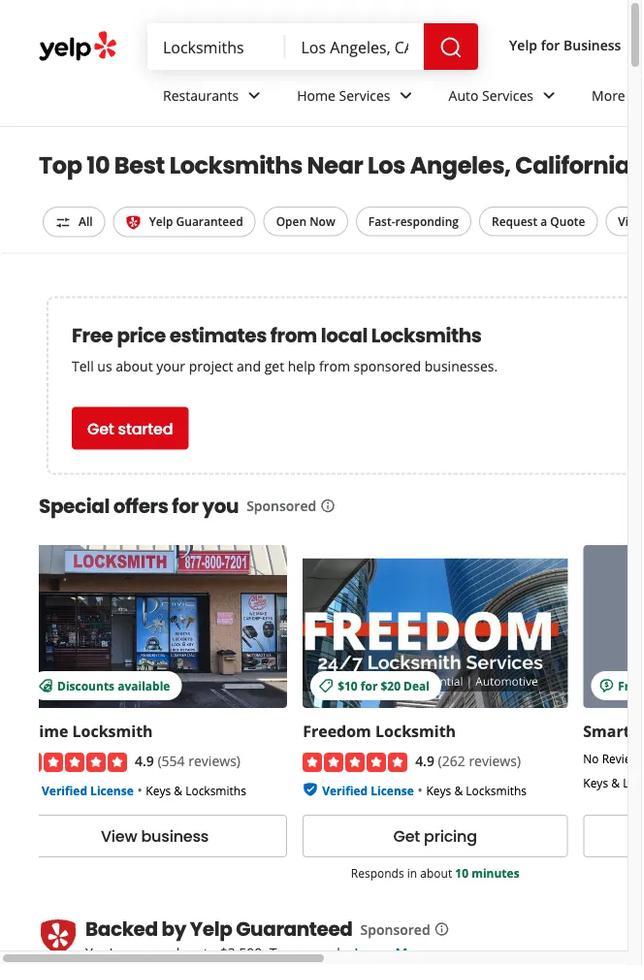 Task type: describe. For each thing, give the bounding box(es) containing it.
and
[[237, 357, 261, 376]]

view business
[[101, 825, 209, 847]]

now
[[310, 214, 336, 230]]

a
[[541, 214, 548, 230]]

guaranteed
[[176, 214, 243, 230]]

locksmith for prime locksmith
[[72, 721, 153, 742]]

smart
[[584, 721, 631, 742]]

(554
[[158, 751, 185, 770]]

24 chevron down v2 image for restaurants
[[243, 84, 266, 107]]

4.9 (554 reviews)
[[135, 751, 241, 770]]

special
[[39, 493, 110, 520]]

auto
[[449, 86, 479, 104]]

keys inside the smart k no reviews keys & lock
[[584, 775, 609, 791]]

restaurants link
[[148, 70, 282, 126]]

keys & locksmiths for freedom locksmith
[[427, 782, 527, 798]]

reviews) for prime locksmith
[[189, 751, 241, 770]]

you
[[202, 493, 239, 520]]

yelp guaranteed
[[149, 214, 243, 230]]

smart k no reviews keys & lock
[[584, 721, 643, 791]]

lock
[[623, 775, 643, 791]]

business
[[564, 36, 622, 54]]

discounts available
[[57, 677, 170, 693]]

responds
[[351, 865, 404, 881]]

special offers for you
[[39, 493, 239, 520]]

4.9 (262 reviews)
[[416, 751, 521, 770]]

top 10 best locksmiths near los angeles, california
[[39, 149, 631, 182]]

request a quote
[[492, 214, 586, 230]]

sponsored
[[354, 357, 421, 376]]

home services link
[[282, 70, 433, 126]]

all button
[[43, 207, 105, 237]]

smart k link
[[584, 721, 643, 742]]

your
[[156, 357, 185, 376]]

prime locksmith
[[22, 721, 153, 742]]

for for yelp
[[541, 36, 560, 54]]

keys for freedom locksmith
[[427, 782, 452, 798]]

open now button
[[264, 207, 348, 236]]

view business link
[[22, 815, 287, 857]]

locksmiths up guaranteed
[[170, 149, 303, 182]]

business categories element
[[148, 70, 643, 126]]

prime
[[22, 721, 68, 742]]

16 free estimates v2 image
[[599, 678, 615, 694]]

1 license from the left
[[90, 782, 134, 798]]

fast-responding button
[[356, 207, 472, 236]]

sponsored for backed by yelp guaranteed
[[361, 921, 431, 939]]

none field near
[[301, 36, 409, 57]]

home
[[297, 86, 336, 104]]

search image
[[440, 36, 463, 59]]

& inside the smart k no reviews keys & lock
[[612, 775, 620, 791]]

1 verified license button from the left
[[42, 780, 134, 799]]

yelp for business button
[[502, 27, 643, 62]]

get pricing
[[394, 825, 477, 847]]

free for free
[[619, 677, 643, 693]]

4.9 star rating image for freedom
[[303, 753, 408, 772]]

all
[[79, 214, 93, 230]]

get for get started
[[87, 418, 114, 440]]

up
[[183, 944, 200, 962]]

0 horizontal spatial from
[[271, 322, 317, 349]]

free price estimates from local locksmiths tell us about your project and get help from sponsored businesses.
[[72, 322, 498, 376]]

1 verified from the left
[[42, 782, 87, 798]]

for for $10
[[361, 677, 378, 693]]

locksmiths inside free price estimates from local locksmiths tell us about your project and get help from sponsored businesses.
[[372, 322, 482, 349]]

quote
[[551, 214, 586, 230]]

24 chevron down v2 image for auto services
[[538, 84, 561, 107]]

& for freedom locksmith
[[455, 782, 463, 798]]

none field find
[[163, 36, 270, 57]]

reviews
[[602, 751, 643, 767]]

started
[[118, 418, 173, 440]]

auto services
[[449, 86, 534, 104]]

tell
[[72, 357, 94, 376]]

more link
[[577, 70, 643, 126]]

deal
[[404, 677, 430, 693]]

california
[[516, 149, 631, 182]]

1 horizontal spatial from
[[319, 357, 350, 376]]

16 yelp guaranteed v2 image
[[126, 215, 141, 230]]

16 filter v2 image
[[55, 215, 71, 230]]

backed by yelp guaranteed
[[85, 916, 353, 943]]

discounts available link
[[22, 545, 287, 708]]

freedom locksmith link
[[303, 721, 456, 742]]

16 verified v2 image
[[303, 782, 319, 798]]

4.9 for freedom locksmith
[[416, 751, 435, 770]]

view
[[101, 825, 137, 847]]

reviews) for freedom locksmith
[[469, 751, 521, 770]]

offers
[[113, 493, 168, 520]]

covered
[[129, 944, 180, 962]]

yelp for yelp for business
[[510, 36, 538, 54]]

$2,500.
[[220, 944, 266, 962]]

yelp guaranteed button
[[113, 207, 256, 237]]

get started button
[[72, 407, 189, 450]]

pricing
[[424, 825, 477, 847]]

freedom
[[303, 721, 372, 742]]

locksmiths down 4.9 (554 reviews)
[[186, 782, 246, 798]]

0 horizontal spatial more
[[396, 944, 430, 962]]

about inside free price estimates from local locksmiths tell us about your project and get help from sponsored businesses.
[[116, 357, 153, 376]]

available
[[118, 677, 170, 693]]

$10 for $20 deal link
[[303, 545, 568, 708]]

16 deal v2 image
[[319, 678, 334, 694]]

get started
[[87, 418, 173, 440]]

us
[[97, 357, 112, 376]]



Task type: vqa. For each thing, say whether or not it's contained in the screenshot.
the leftmost 16 chevron down v2 'icon'
no



Task type: locate. For each thing, give the bounding box(es) containing it.
2 horizontal spatial keys
[[584, 775, 609, 791]]

about
[[116, 357, 153, 376], [421, 865, 453, 881]]

None field
[[163, 36, 270, 57], [301, 36, 409, 57]]

get up in on the right bottom of page
[[394, 825, 420, 847]]

for left you
[[172, 493, 199, 520]]

terms
[[269, 944, 309, 962]]

1 horizontal spatial none field
[[301, 36, 409, 57]]

0 horizontal spatial free
[[72, 322, 113, 349]]

1 horizontal spatial verified
[[322, 782, 368, 798]]

verified license button right 16 verified v2 icon
[[322, 780, 414, 799]]

verified right 16 verified v2 icon
[[322, 782, 368, 798]]

apply.
[[313, 944, 351, 962]]

yelp inside button
[[510, 36, 538, 54]]

1 vertical spatial from
[[319, 357, 350, 376]]

1 vertical spatial more
[[396, 944, 430, 962]]

restaurants
[[163, 86, 239, 104]]

1 keys & locksmiths from the left
[[146, 782, 246, 798]]

free inside free price estimates from local locksmiths tell us about your project and get help from sponsored businesses.
[[72, 322, 113, 349]]

locksmith
[[72, 721, 153, 742], [376, 721, 456, 742]]

0 vertical spatial 16 info v2 image
[[321, 499, 336, 514]]

0 vertical spatial get
[[87, 418, 114, 440]]

0 horizontal spatial yelp
[[149, 214, 173, 230]]

& left lock
[[612, 775, 620, 791]]

fast-
[[369, 214, 396, 230]]

1 vertical spatial free
[[619, 677, 643, 693]]

yelp for yelp guaranteed
[[149, 214, 173, 230]]

0 vertical spatial for
[[541, 36, 560, 54]]

1 horizontal spatial verified license
[[322, 782, 414, 798]]

locksmiths down 4.9 (262 reviews) on the right bottom of page
[[466, 782, 527, 798]]

angeles,
[[410, 149, 511, 182]]

for inside yelp for business button
[[541, 36, 560, 54]]

1 horizontal spatial reviews)
[[469, 751, 521, 770]]

&
[[612, 775, 620, 791], [174, 782, 183, 798], [455, 782, 463, 798]]

get for get pricing
[[394, 825, 420, 847]]

0 horizontal spatial verified license
[[42, 782, 134, 798]]

1 none field from the left
[[163, 36, 270, 57]]

2 4.9 from the left
[[416, 751, 435, 770]]

0 horizontal spatial 4.9 star rating image
[[22, 753, 127, 772]]

verified license right 16 verified v2 icon
[[322, 782, 414, 798]]

$10 for $20 deal
[[338, 677, 430, 693]]

sponsored up learn more link
[[361, 921, 431, 939]]

1 horizontal spatial about
[[421, 865, 453, 881]]

local
[[321, 322, 368, 349]]

learn more link
[[354, 944, 430, 962]]

4.9 star rating image down freedom on the bottom
[[303, 753, 408, 772]]

more inside business categories element
[[592, 86, 626, 104]]

1 horizontal spatial locksmith
[[376, 721, 456, 742]]

verified license button up view
[[42, 780, 134, 799]]

2 verified license button from the left
[[322, 780, 414, 799]]

24 chevron down v2 image down yelp for business
[[538, 84, 561, 107]]

virtu button
[[606, 207, 643, 236]]

2 keys & locksmiths from the left
[[427, 782, 527, 798]]

businesses.
[[425, 357, 498, 376]]

0 horizontal spatial reviews)
[[189, 751, 241, 770]]

0 horizontal spatial 16 info v2 image
[[321, 499, 336, 514]]

sponsored
[[247, 497, 317, 515], [361, 921, 431, 939]]

verified license up view
[[42, 782, 134, 798]]

1 horizontal spatial yelp
[[510, 36, 538, 54]]

services for home services
[[339, 86, 391, 104]]

get left started
[[87, 418, 114, 440]]

1 locksmith from the left
[[72, 721, 153, 742]]

0 horizontal spatial &
[[174, 782, 183, 798]]

1 vertical spatial 16 info v2 image
[[434, 922, 450, 938]]

project
[[189, 357, 233, 376]]

0 vertical spatial yelp
[[510, 36, 538, 54]]

2 none field from the left
[[301, 36, 409, 57]]

1 vertical spatial for
[[172, 493, 199, 520]]

4.9 star rating image
[[22, 753, 127, 772], [303, 753, 408, 772]]

yelp
[[510, 36, 538, 54], [149, 214, 173, 230]]

Near text field
[[301, 36, 409, 57]]

2 reviews) from the left
[[469, 751, 521, 770]]

license up view
[[90, 782, 134, 798]]

2 horizontal spatial for
[[541, 36, 560, 54]]

keys & locksmiths for prime locksmith
[[146, 782, 246, 798]]

open now
[[276, 214, 336, 230]]

keys down no
[[584, 775, 609, 791]]

home services
[[297, 86, 391, 104]]

2 24 chevron down v2 image from the left
[[538, 84, 561, 107]]

1 horizontal spatial 24 chevron down v2 image
[[538, 84, 561, 107]]

16 info v2 image for backed by yelp guaranteed
[[434, 922, 450, 938]]

0 vertical spatial free
[[72, 322, 113, 349]]

0 horizontal spatial for
[[172, 493, 199, 520]]

more
[[592, 86, 626, 104], [396, 944, 430, 962]]

1 vertical spatial yelp
[[149, 214, 173, 230]]

0 horizontal spatial keys
[[146, 782, 171, 798]]

4.9 for prime locksmith
[[135, 751, 154, 770]]

2 verified license from the left
[[322, 782, 414, 798]]

best
[[114, 149, 165, 182]]

filters group
[[39, 207, 643, 237]]

free up "tell"
[[72, 322, 113, 349]]

for inside the $10 for $20 deal link
[[361, 677, 378, 693]]

none field up 'home services'
[[301, 36, 409, 57]]

1 horizontal spatial keys
[[427, 782, 452, 798]]

yelp up auto services link
[[510, 36, 538, 54]]

keys
[[584, 775, 609, 791], [146, 782, 171, 798], [427, 782, 452, 798]]

sponsored for special offers for you
[[247, 497, 317, 515]]

1 horizontal spatial sponsored
[[361, 921, 431, 939]]

request
[[492, 214, 538, 230]]

2 4.9 star rating image from the left
[[303, 753, 408, 772]]

16 chevron down v2 image
[[626, 38, 641, 53]]

reviews) right (262
[[469, 751, 521, 770]]

keys down (554 at the bottom left
[[146, 782, 171, 798]]

1 horizontal spatial 16 info v2 image
[[434, 922, 450, 938]]

verified license for 2nd verified license button from left
[[322, 782, 414, 798]]

responds in about 10 minutes
[[351, 865, 520, 881]]

1 horizontal spatial for
[[361, 677, 378, 693]]

estimates
[[170, 322, 267, 349]]

business
[[141, 825, 209, 847]]

keys for prime locksmith
[[146, 782, 171, 798]]

locksmith for freedom locksmith
[[376, 721, 456, 742]]

Find text field
[[163, 36, 270, 57]]

1 horizontal spatial more
[[592, 86, 626, 104]]

$20
[[381, 677, 401, 693]]

sponsored right you
[[247, 497, 317, 515]]

more right learn
[[396, 944, 430, 962]]

about right us
[[116, 357, 153, 376]]

4.9 star rating image down 'prime locksmith'
[[22, 753, 127, 772]]

16 info v2 image for special offers for you
[[321, 499, 336, 514]]

verified
[[42, 782, 87, 798], [322, 782, 368, 798]]

by
[[162, 916, 186, 943]]

backed
[[85, 916, 158, 943]]

1 horizontal spatial get
[[394, 825, 420, 847]]

1 services from the left
[[339, 86, 391, 104]]

1 24 chevron down v2 image from the left
[[243, 84, 266, 107]]

free right 16 free estimates v2 image
[[619, 677, 643, 693]]

keys & locksmiths down 4.9 (554 reviews)
[[146, 782, 246, 798]]

license
[[90, 782, 134, 798], [371, 782, 414, 798]]

1 horizontal spatial license
[[371, 782, 414, 798]]

help
[[288, 357, 316, 376]]

1 vertical spatial 10
[[456, 865, 469, 881]]

0 vertical spatial sponsored
[[247, 497, 317, 515]]

0 horizontal spatial sponsored
[[247, 497, 317, 515]]

0 vertical spatial about
[[116, 357, 153, 376]]

learn
[[354, 944, 392, 962]]

request a quote button
[[480, 207, 598, 236]]

$10
[[338, 677, 358, 693]]

yelp right 16 yelp guaranteed v2 image
[[149, 214, 173, 230]]

24 chevron down v2 image inside auto services link
[[538, 84, 561, 107]]

more down business
[[592, 86, 626, 104]]

1 vertical spatial get
[[394, 825, 420, 847]]

open
[[276, 214, 307, 230]]

0 horizontal spatial none field
[[163, 36, 270, 57]]

1 vertical spatial about
[[421, 865, 453, 881]]

& down (262
[[455, 782, 463, 798]]

services left 24 chevron down v2 icon
[[339, 86, 391, 104]]

4.9 left (262
[[416, 751, 435, 770]]

0 horizontal spatial verified
[[42, 782, 87, 798]]

locksmith down discounts available
[[72, 721, 153, 742]]

verified down prime
[[42, 782, 87, 798]]

for
[[541, 36, 560, 54], [172, 493, 199, 520], [361, 677, 378, 693]]

from down local
[[319, 357, 350, 376]]

1 verified license from the left
[[42, 782, 134, 798]]

verified license for 2nd verified license button from the right
[[42, 782, 134, 798]]

you're covered up to $2,500. terms apply. learn more
[[85, 944, 430, 962]]

get
[[87, 418, 114, 440], [394, 825, 420, 847]]

1 horizontal spatial services
[[482, 86, 534, 104]]

1 horizontal spatial &
[[455, 782, 463, 798]]

k
[[635, 721, 643, 742]]

2 verified from the left
[[322, 782, 368, 798]]

1 4.9 star rating image from the left
[[22, 753, 127, 772]]

4.9 star rating image for prime
[[22, 753, 127, 772]]

los
[[368, 149, 406, 182]]

reviews) right (554 at the bottom left
[[189, 751, 241, 770]]

get
[[265, 357, 285, 376]]

price
[[117, 322, 166, 349]]

0 horizontal spatial about
[[116, 357, 153, 376]]

0 horizontal spatial license
[[90, 782, 134, 798]]

0 horizontal spatial verified license button
[[42, 780, 134, 799]]

no
[[584, 751, 599, 767]]

24 chevron down v2 image right restaurants
[[243, 84, 266, 107]]

1 horizontal spatial free
[[619, 677, 643, 693]]

free link
[[584, 545, 643, 708]]

none field up restaurants
[[163, 36, 270, 57]]

yelp inside button
[[149, 214, 173, 230]]

keys & locksmiths down 4.9 (262 reviews) on the right bottom of page
[[427, 782, 527, 798]]

yelp for business
[[510, 36, 622, 54]]

fast-responding
[[369, 214, 459, 230]]

verified license button
[[42, 780, 134, 799], [322, 780, 414, 799]]

responding
[[396, 214, 459, 230]]

license down freedom locksmith link
[[371, 782, 414, 798]]

free
[[72, 322, 113, 349], [619, 677, 643, 693]]

minutes
[[472, 865, 520, 881]]

(262
[[438, 751, 466, 770]]

0 horizontal spatial 10
[[87, 149, 110, 182]]

about right in on the right bottom of page
[[421, 865, 453, 881]]

10
[[87, 149, 110, 182], [456, 865, 469, 881]]

0 horizontal spatial services
[[339, 86, 391, 104]]

0 vertical spatial from
[[271, 322, 317, 349]]

2 license from the left
[[371, 782, 414, 798]]

locksmiths up businesses.
[[372, 322, 482, 349]]

for right $10 on the right bottom of page
[[361, 677, 378, 693]]

0 horizontal spatial 4.9
[[135, 751, 154, 770]]

2 vertical spatial for
[[361, 677, 378, 693]]

None search field
[[148, 23, 483, 70]]

16 info v2 image
[[321, 499, 336, 514], [434, 922, 450, 938]]

virtu
[[619, 214, 643, 230]]

0 horizontal spatial get
[[87, 418, 114, 440]]

24 chevron down v2 image inside restaurants link
[[243, 84, 266, 107]]

freedom locksmith
[[303, 721, 456, 742]]

1 4.9 from the left
[[135, 751, 154, 770]]

& down (554 at the bottom left
[[174, 782, 183, 798]]

near
[[307, 149, 363, 182]]

keys & locksmiths
[[146, 782, 246, 798], [427, 782, 527, 798]]

free for free price estimates from local locksmiths tell us about your project and get help from sponsored businesses.
[[72, 322, 113, 349]]

1 vertical spatial sponsored
[[361, 921, 431, 939]]

10 left minutes
[[456, 865, 469, 881]]

16 discount available v2 image
[[38, 678, 53, 694]]

0 horizontal spatial keys & locksmiths
[[146, 782, 246, 798]]

discounts
[[57, 677, 115, 693]]

keys down (262
[[427, 782, 452, 798]]

locksmith down the deal
[[376, 721, 456, 742]]

0 horizontal spatial locksmith
[[72, 721, 153, 742]]

for left business
[[541, 36, 560, 54]]

services for auto services
[[482, 86, 534, 104]]

24 chevron down v2 image
[[395, 84, 418, 107]]

prime locksmith link
[[22, 721, 153, 742]]

2 locksmith from the left
[[376, 721, 456, 742]]

1 horizontal spatial verified license button
[[322, 780, 414, 799]]

0 vertical spatial more
[[592, 86, 626, 104]]

0 vertical spatial 10
[[87, 149, 110, 182]]

top
[[39, 149, 82, 182]]

auto services link
[[433, 70, 577, 126]]

2 horizontal spatial &
[[612, 775, 620, 791]]

& for prime locksmith
[[174, 782, 183, 798]]

1 horizontal spatial 4.9
[[416, 751, 435, 770]]

1 reviews) from the left
[[189, 751, 241, 770]]

yelp guaranteed
[[190, 916, 353, 943]]

0 horizontal spatial 24 chevron down v2 image
[[243, 84, 266, 107]]

1 horizontal spatial keys & locksmiths
[[427, 782, 527, 798]]

in
[[407, 865, 418, 881]]

from up help
[[271, 322, 317, 349]]

1 horizontal spatial 10
[[456, 865, 469, 881]]

10 right top
[[87, 149, 110, 182]]

1 horizontal spatial 4.9 star rating image
[[303, 753, 408, 772]]

to
[[204, 944, 217, 962]]

24 chevron down v2 image
[[243, 84, 266, 107], [538, 84, 561, 107]]

services right auto
[[482, 86, 534, 104]]

2 services from the left
[[482, 86, 534, 104]]

get pricing button
[[303, 815, 568, 857]]

4.9 left (554 at the bottom left
[[135, 751, 154, 770]]



